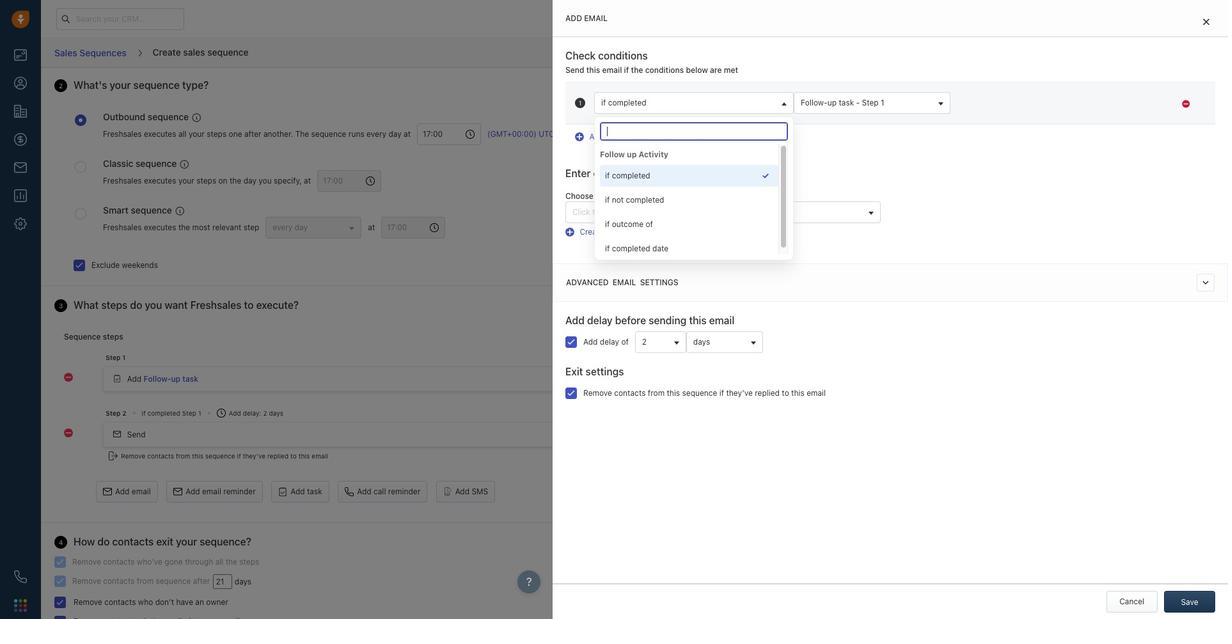 Task type: vqa. For each thing, say whether or not it's contained in the screenshot.
the left transferred
no



Task type: describe. For each thing, give the bounding box(es) containing it.
who've
[[137, 557, 163, 567]]

your right the what's
[[110, 79, 131, 91]]

your down <span class=" ">sales reps can use this for weekly check-ins with leads and to run renewal campaigns e.g. renewing a contract</span> image
[[178, 176, 194, 186]]

steps left on
[[197, 176, 216, 186]]

up right follow
[[627, 150, 637, 159]]

lined
[[1041, 125, 1058, 135]]

up up if completed step 1
[[171, 374, 181, 384]]

type?
[[182, 79, 209, 91]]

add inside add email reminder button
[[186, 487, 200, 497]]

specify,
[[274, 176, 302, 186]]

executes for classic sequence
[[144, 176, 176, 186]]

if not completed
[[605, 195, 665, 205]]

1 horizontal spatial days
[[269, 409, 283, 417]]

smart
[[103, 205, 129, 215]]

your right exit
[[176, 536, 197, 548]]

email inside a sales sequence is a series of steps you can set up to nurture contacts in the crm. a step can be an email, task, call reminder, email reminder, or sms. once your steps are lined up, the crm executes them automatically for you.
[[1137, 114, 1156, 124]]

what for what steps do you want freshsales to execute?
[[74, 299, 99, 311]]

crm.
[[959, 114, 979, 124]]

gone
[[165, 557, 183, 567]]

sending
[[649, 315, 687, 326]]

add task button
[[271, 481, 329, 503]]

exit
[[566, 366, 583, 377]]

weekends
[[122, 260, 158, 270]]

executes inside a sales sequence is a series of steps you can set up to nurture contacts in the crm. a step can be an email, task, call reminder, email reminder, or sms. once your steps are lined up, the crm executes them automatically for you.
[[1107, 125, 1140, 135]]

one
[[229, 129, 242, 139]]

details
[[621, 168, 653, 179]]

classic sequence
[[103, 158, 177, 169]]

add condition
[[590, 132, 640, 142]]

advanced email settings
[[566, 278, 679, 287]]

to inside a sales sequence is a series of steps you can set up to nurture contacts in the crm. a step can be an email, task, call reminder, email reminder, or sms. once your steps are lined up, the crm executes them automatically for you.
[[1135, 103, 1143, 113]]

0 horizontal spatial you
[[145, 299, 162, 311]]

2 vertical spatial at
[[368, 223, 375, 232]]

up inside a sales sequence is a series of steps you can set up to nurture contacts in the crm. a step can be an email, task, call reminder, email reminder, or sms. once your steps are lined up, the crm executes them automatically for you.
[[1124, 103, 1133, 113]]

0 vertical spatial a
[[945, 103, 950, 113]]

2 vertical spatial an
[[195, 598, 204, 607]]

execute?
[[256, 299, 299, 311]]

sequence steps
[[64, 332, 123, 341]]

sequence left <span class=" ">sales reps can use this for weekly check-ins with leads and to run renewal campaigns e.g. renewing a contract</span> image
[[136, 158, 177, 169]]

0 horizontal spatial day
[[244, 176, 257, 186]]

days inside button
[[694, 337, 710, 347]]

add email button
[[96, 481, 158, 503]]

click to select button
[[566, 202, 881, 224]]

are inside a sales sequence is a series of steps you can set up to nurture contacts in the crm. a step can be an email, task, call reminder, email reminder, or sms. once your steps are lined up, the crm executes them automatically for you.
[[1027, 125, 1039, 135]]

of for add delay of
[[622, 337, 629, 347]]

0 horizontal spatial can
[[1006, 114, 1019, 124]]

task,
[[1067, 114, 1084, 124]]

day inside button
[[295, 222, 308, 232]]

(gmt+00:00) utc link
[[488, 129, 555, 140]]

executes for outbound sequence
[[144, 129, 176, 139]]

1 vertical spatial send
[[127, 430, 146, 439]]

step inside button
[[862, 98, 879, 108]]

<span class=" ">sales reps can use this for prospecting and account-based selling e.g. following up with event attendees</span> image
[[175, 206, 184, 215]]

are inside check conditions send this email if the conditions below are met
[[710, 65, 722, 75]]

click
[[573, 208, 591, 217]]

activity
[[639, 150, 669, 159]]

a sales sequence is a series of steps you can set up to nurture contacts in the crm. a step can be an email, task, call reminder, email reminder, or sms. once your steps are lined up, the crm executes them automatically for you.
[[945, 103, 1213, 146]]

1 vertical spatial replied
[[267, 452, 289, 460]]

add email reminder
[[186, 487, 256, 497]]

select
[[602, 208, 624, 217]]

how do contacts exit your sequence?
[[74, 536, 251, 548]]

add delay of
[[584, 337, 629, 347]]

classic
[[103, 158, 133, 169]]

below
[[686, 65, 708, 75]]

on
[[219, 176, 228, 186]]

a
[[1019, 103, 1023, 113]]

1 vertical spatial you
[[259, 176, 272, 186]]

0 vertical spatial do
[[130, 299, 142, 311]]

completed right not
[[626, 195, 665, 205]]

0 horizontal spatial days
[[235, 577, 252, 587]]

2 vertical spatial from
[[137, 577, 154, 586]]

outcome
[[612, 220, 644, 229]]

the down sequence?
[[226, 557, 237, 567]]

if outcome of
[[605, 220, 653, 229]]

1 vertical spatial after
[[193, 577, 210, 586]]

delay for before
[[587, 315, 613, 326]]

1 inside button
[[881, 98, 885, 108]]

create email template
[[580, 227, 659, 237]]

add call reminder
[[357, 487, 421, 497]]

series
[[1025, 103, 1047, 113]]

option containing follow up activity
[[600, 144, 779, 260]]

0 horizontal spatial they've
[[243, 452, 266, 460]]

contacts up remove contacts who don't have an owner
[[103, 577, 135, 586]]

freshworks switcher image
[[14, 599, 27, 612]]

minus filled image
[[1183, 99, 1190, 109]]

through
[[185, 557, 213, 567]]

Search your CRM... text field
[[56, 8, 184, 30]]

sequence up 'add email reminder'
[[205, 452, 235, 460]]

0 horizontal spatial step
[[244, 223, 259, 232]]

1 vertical spatial from
[[176, 452, 190, 460]]

or
[[1195, 114, 1202, 124]]

2 vertical spatial 1
[[198, 409, 201, 417]]

remove contacts who've gone through all the steps
[[72, 557, 259, 567]]

dialog containing check conditions
[[553, 0, 1229, 619]]

if inside dropdown button
[[602, 98, 606, 108]]

close image
[[1204, 18, 1210, 26]]

2 horizontal spatial sales
[[986, 81, 1007, 92]]

completed down follow up activity in the top of the page
[[612, 171, 651, 181]]

to inside button
[[593, 208, 600, 217]]

sales sequences
[[54, 47, 126, 58]]

delay for :
[[243, 409, 259, 417]]

<span class=" ">sales reps can use this for weekly check-ins with leads and to run renewal campaigns e.g. renewing a contract</span> image
[[180, 160, 189, 169]]

1 horizontal spatial all
[[215, 557, 224, 567]]

sequence inside a sales sequence is a series of steps you can set up to nurture contacts in the crm. a step can be an email, task, call reminder, email reminder, or sms. once your steps are lined up, the crm executes them automatically for you.
[[973, 103, 1008, 113]]

freshsales right 'want'
[[190, 299, 242, 311]]

add call reminder button
[[338, 481, 428, 503]]

cancel
[[1120, 597, 1145, 607]]

freshsales executes your steps on the day you specify, at
[[103, 176, 311, 186]]

sms.
[[945, 125, 964, 135]]

who
[[138, 598, 153, 607]]

add inside add condition 'link'
[[590, 132, 604, 142]]

outbound sequence
[[103, 111, 189, 122]]

steps down be
[[1005, 125, 1025, 135]]

replied inside dialog
[[755, 388, 780, 398]]

call inside button
[[374, 487, 386, 497]]

smart sequence
[[103, 205, 172, 215]]

sms
[[472, 487, 488, 497]]

2 reminder, from the left
[[1159, 114, 1193, 124]]

sequence down gone
[[156, 577, 191, 586]]

call inside a sales sequence is a series of steps you can set up to nurture contacts in the crm. a step can be an email, task, call reminder, email reminder, or sms. once your steps are lined up, the crm executes them automatically for you.
[[1086, 114, 1099, 124]]

step down step 1
[[106, 409, 121, 417]]

exclude
[[92, 260, 120, 270]]

contacts inside a sales sequence is a series of steps you can set up to nurture contacts in the crm. a step can be an email, task, call reminder, email reminder, or sms. once your steps are lined up, the crm executes them automatically for you.
[[1173, 103, 1205, 113]]

this inside check conditions send this email if the conditions below are met
[[587, 65, 600, 75]]

steps down sequence?
[[240, 557, 259, 567]]

if completed date option
[[600, 238, 779, 260]]

what's your sequence type?
[[74, 79, 209, 91]]

add email inside button
[[115, 487, 151, 497]]

delay for of
[[600, 337, 619, 347]]

(gmt+00:00)
[[488, 129, 537, 139]]

(gmt+00:00) utc
[[488, 129, 555, 139]]

have
[[176, 598, 193, 607]]

an inside a sales sequence is a series of steps you can set up to nurture contacts in the crm. a step can be an email, task, call reminder, email reminder, or sms. once your steps are lined up, the crm executes them automatically for you.
[[1032, 114, 1041, 124]]

enter email details
[[566, 168, 653, 179]]

create sales sequence
[[153, 47, 249, 57]]

0 horizontal spatial at
[[304, 176, 311, 186]]

add sms
[[455, 487, 488, 497]]

create for create email template
[[580, 227, 604, 237]]

click to select
[[573, 208, 624, 217]]

task inside 'button'
[[307, 487, 322, 497]]

executes for smart sequence
[[144, 223, 176, 232]]

remove contacts from sequence after
[[72, 577, 210, 586]]

0 horizontal spatial do
[[97, 536, 110, 548]]

the left most
[[178, 223, 190, 232]]

follow
[[600, 150, 625, 159]]

sequences?
[[1010, 81, 1060, 92]]

settings
[[586, 366, 624, 377]]

if completed button
[[594, 92, 794, 114]]

contacts down if completed step 1
[[147, 452, 174, 460]]

them
[[1142, 125, 1160, 135]]

0 horizontal spatial follow-
[[144, 374, 171, 384]]

add email reminder button
[[166, 481, 263, 503]]

0 vertical spatial every
[[367, 129, 387, 139]]

save button
[[1165, 591, 1216, 613]]

is
[[1011, 103, 1016, 113]]

add inside add task 'button'
[[291, 487, 305, 497]]

add task
[[291, 487, 322, 497]]

0 vertical spatial from
[[648, 388, 665, 398]]

sales
[[54, 47, 77, 58]]

what's
[[74, 79, 107, 91]]

add delay : 2 days
[[229, 409, 283, 417]]

follow-up task - step 1 button
[[794, 92, 951, 114]]

1 vertical spatial remove contacts from this sequence if they've replied to this email
[[121, 452, 328, 460]]

every day button
[[266, 217, 362, 238]]

step down follow-up task link
[[182, 409, 196, 417]]

0 horizontal spatial task
[[183, 374, 198, 384]]

step inside a sales sequence is a series of steps you can set up to nurture contacts in the crm. a step can be an email, task, call reminder, email reminder, or sms. once your steps are lined up, the crm executes them automatically for you.
[[988, 114, 1004, 124]]

if completed date
[[605, 244, 669, 253]]

the up sms.
[[945, 114, 957, 124]]

sequence inside dialog
[[682, 388, 718, 398]]

contacts up remove contacts from sequence after
[[103, 557, 135, 567]]

add condition link
[[575, 122, 640, 142]]

days button
[[687, 331, 763, 353]]

utc
[[539, 129, 555, 139]]

up inside follow-up task - step 1 button
[[828, 98, 837, 108]]

1 vertical spatial template
[[628, 227, 659, 237]]

1 vertical spatial conditions
[[645, 65, 684, 75]]



Task type: locate. For each thing, give the bounding box(es) containing it.
sequence right the
[[311, 129, 346, 139]]

1 vertical spatial do
[[97, 536, 110, 548]]

send inside check conditions send this email if the conditions below are met
[[566, 65, 585, 75]]

freshsales down "classic"
[[103, 176, 142, 186]]

day
[[389, 129, 402, 139], [244, 176, 257, 186], [295, 222, 308, 232]]

0 vertical spatial at
[[404, 129, 411, 139]]

if completed inside option
[[605, 171, 651, 181]]

the inside check conditions send this email if the conditions below are met
[[631, 65, 643, 75]]

0 horizontal spatial what
[[74, 299, 99, 311]]

template up if completed date
[[628, 227, 659, 237]]

2 left if completed step 1
[[122, 409, 126, 417]]

sequence left "<span class=" ">sales reps can use this for traditional drip campaigns e.g. reengaging with cold prospects</span>" image
[[148, 111, 189, 122]]

at right every day button at the left top of page
[[368, 223, 375, 232]]

1 horizontal spatial day
[[295, 222, 308, 232]]

1 down the sequence steps
[[122, 354, 126, 361]]

completed down 'create email template'
[[612, 244, 651, 253]]

do right how
[[97, 536, 110, 548]]

to
[[1135, 103, 1143, 113], [593, 208, 600, 217], [244, 299, 254, 311], [782, 388, 789, 398], [291, 452, 297, 460]]

1 vertical spatial follow-
[[144, 374, 171, 384]]

up right set
[[1124, 103, 1133, 113]]

1 vertical spatial call
[[374, 487, 386, 497]]

every right the runs
[[367, 129, 387, 139]]

of for if outcome of
[[646, 220, 653, 229]]

phone image
[[14, 571, 27, 584]]

send
[[566, 65, 585, 75], [127, 430, 146, 439]]

2 horizontal spatial you
[[1080, 103, 1093, 113]]

from down if completed step 1
[[176, 452, 190, 460]]

1 horizontal spatial send
[[566, 65, 585, 75]]

1 horizontal spatial call
[[1086, 114, 1099, 124]]

contacts up or
[[1173, 103, 1205, 113]]

reminder, down set
[[1101, 114, 1135, 124]]

2 horizontal spatial at
[[404, 129, 411, 139]]

0 vertical spatial all
[[178, 129, 187, 139]]

0 vertical spatial days
[[694, 337, 710, 347]]

before
[[615, 315, 646, 326]]

do left 'want'
[[130, 299, 142, 311]]

2 horizontal spatial day
[[389, 129, 402, 139]]

sequence left <span class=" ">sales reps can use this for prospecting and account-based selling e.g. following up with event attendees</span> image
[[131, 205, 172, 215]]

of up email, on the right top
[[1049, 103, 1056, 113]]

add email up check
[[566, 13, 608, 23]]

not
[[612, 195, 624, 205]]

sequences
[[80, 47, 126, 58]]

0 horizontal spatial reminder,
[[1101, 114, 1135, 124]]

an right 'have'
[[195, 598, 204, 607]]

1
[[881, 98, 885, 108], [122, 354, 126, 361], [198, 409, 201, 417]]

conditions left the below
[[645, 65, 684, 75]]

2 vertical spatial are
[[1027, 125, 1039, 135]]

contacts left who
[[105, 598, 136, 607]]

create inside dialog
[[580, 227, 604, 237]]

<span class=" ">sales reps can use this for traditional drip campaigns e.g. reengaging with cold prospects</span> image
[[192, 113, 201, 122]]

what steps do you want freshsales to execute?
[[74, 299, 299, 311]]

2 button
[[635, 331, 687, 353]]

remove contacts from this sequence if they've replied to this email
[[584, 388, 826, 398], [121, 452, 328, 460]]

can down is
[[1006, 114, 1019, 124]]

set
[[1111, 103, 1122, 113]]

0 vertical spatial day
[[389, 129, 402, 139]]

if not completed option
[[600, 190, 779, 211]]

add inside add sms button
[[455, 487, 470, 497]]

remove contacts from this sequence if they've replied to this email up 'add email reminder'
[[121, 452, 328, 460]]

day right the runs
[[389, 129, 402, 139]]

1 horizontal spatial of
[[646, 220, 653, 229]]

sequence?
[[200, 536, 251, 548]]

if completed option
[[600, 165, 779, 187]]

do
[[130, 299, 142, 311], [97, 536, 110, 548]]

once
[[966, 125, 985, 135]]

freshsales down the outbound
[[103, 129, 142, 139]]

phone element
[[8, 564, 33, 590]]

if completed inside dropdown button
[[602, 98, 647, 108]]

outbound
[[103, 111, 145, 122]]

an inside dialog
[[596, 192, 605, 201]]

2
[[59, 82, 63, 90], [642, 337, 647, 347], [263, 409, 267, 417], [122, 409, 126, 417]]

if completed down follow up activity in the top of the page
[[605, 171, 651, 181]]

0 vertical spatial add email
[[566, 13, 608, 23]]

from down "who've"
[[137, 577, 154, 586]]

choose an email template
[[566, 192, 661, 201]]

1 vertical spatial they've
[[243, 452, 266, 460]]

steps up 'task,'
[[1058, 103, 1078, 113]]

1 vertical spatial task
[[183, 374, 198, 384]]

up
[[828, 98, 837, 108], [1124, 103, 1133, 113], [627, 150, 637, 159], [171, 374, 181, 384]]

step 1
[[106, 354, 126, 361]]

a up once
[[981, 114, 986, 124]]

create down click to select
[[580, 227, 604, 237]]

1 horizontal spatial a
[[981, 114, 986, 124]]

0 vertical spatial replied
[[755, 388, 780, 398]]

1 reminder, from the left
[[1101, 114, 1135, 124]]

0 horizontal spatial reminder
[[224, 487, 256, 497]]

at right specify,
[[304, 176, 311, 186]]

0 horizontal spatial all
[[178, 129, 187, 139]]

steps up step 1
[[103, 332, 123, 341]]

1 vertical spatial what
[[74, 299, 99, 311]]

sequence left is
[[973, 103, 1008, 113]]

1 horizontal spatial can
[[1095, 103, 1108, 113]]

they've
[[727, 388, 753, 398], [243, 452, 266, 460]]

an down series
[[1032, 114, 1041, 124]]

0 vertical spatial what
[[945, 81, 967, 92]]

0 horizontal spatial 1
[[122, 354, 126, 361]]

you
[[1080, 103, 1093, 113], [259, 176, 272, 186], [145, 299, 162, 311]]

2 right ":"
[[263, 409, 267, 417]]

freshsales for smart
[[103, 223, 142, 232]]

exit
[[156, 536, 173, 548]]

you left 'want'
[[145, 299, 162, 311]]

exit settings
[[566, 366, 624, 377]]

add inside add email button
[[115, 487, 130, 497]]

1 horizontal spatial task
[[307, 487, 322, 497]]

0 vertical spatial delay
[[587, 315, 613, 326]]

sales for create
[[183, 47, 205, 57]]

your down "<span class=" ">sales reps can use this for traditional drip campaigns e.g. reengaging with cold prospects</span>" image
[[189, 129, 205, 139]]

the
[[295, 129, 309, 139]]

template down details
[[629, 192, 661, 201]]

settings
[[640, 278, 679, 287]]

1 horizontal spatial reminder,
[[1159, 114, 1193, 124]]

:
[[259, 409, 261, 417]]

of inside dialog
[[622, 337, 629, 347]]

conditions right check
[[598, 50, 648, 61]]

sequence up type?
[[207, 47, 249, 57]]

create email template link
[[566, 227, 659, 237]]

0 vertical spatial task
[[839, 98, 854, 108]]

condition
[[606, 132, 640, 142]]

1 vertical spatial days
[[269, 409, 283, 417]]

2 horizontal spatial are
[[1027, 125, 1039, 135]]

0 vertical spatial 1
[[881, 98, 885, 108]]

1 horizontal spatial reminder
[[388, 487, 421, 497]]

freshsales
[[103, 129, 142, 139], [103, 176, 142, 186], [103, 223, 142, 232], [190, 299, 242, 311]]

2 vertical spatial task
[[307, 487, 322, 497]]

the right on
[[230, 176, 241, 186]]

template
[[629, 192, 661, 201], [628, 227, 659, 237]]

1 vertical spatial every
[[273, 222, 293, 232]]

the down 'task,'
[[1074, 125, 1086, 135]]

relevant
[[212, 223, 241, 232]]

the
[[631, 65, 643, 75], [945, 114, 957, 124], [1074, 125, 1086, 135], [230, 176, 241, 186], [178, 223, 190, 232], [226, 557, 237, 567]]

replied
[[755, 388, 780, 398], [267, 452, 289, 460]]

executes down <span class=" ">sales reps can use this for prospecting and account-based selling e.g. following up with event attendees</span> image
[[144, 223, 176, 232]]

sequence up outbound sequence
[[133, 79, 180, 91]]

2 horizontal spatial from
[[648, 388, 665, 398]]

1 horizontal spatial do
[[130, 299, 142, 311]]

1 right -
[[881, 98, 885, 108]]

choose
[[566, 192, 594, 201]]

enter
[[566, 168, 591, 179]]

1 vertical spatial a
[[981, 114, 986, 124]]

add email inside dialog
[[566, 13, 608, 23]]

sequence down the days button
[[682, 388, 718, 398]]

0 horizontal spatial a
[[945, 103, 950, 113]]

save
[[1182, 598, 1199, 607]]

0 vertical spatial an
[[1032, 114, 1041, 124]]

remove
[[584, 388, 612, 398], [121, 452, 145, 460], [72, 557, 101, 567], [72, 577, 101, 586], [74, 598, 102, 607]]

completed down add follow-up task
[[148, 409, 180, 417]]

0 horizontal spatial create
[[153, 47, 181, 57]]

2 inside button
[[642, 337, 647, 347]]

freshsales for outbound
[[103, 129, 142, 139]]

sales left sequences?
[[986, 81, 1007, 92]]

0 vertical spatial are
[[710, 65, 722, 75]]

1 vertical spatial an
[[596, 192, 605, 201]]

after right one
[[244, 129, 261, 139]]

how
[[74, 536, 95, 548]]

1 horizontal spatial 1
[[198, 409, 201, 417]]

reminder
[[224, 487, 256, 497], [388, 487, 421, 497]]

if inside check conditions send this email if the conditions below are met
[[624, 65, 629, 75]]

if outcome of option
[[600, 214, 779, 236]]

exclude weekends
[[92, 260, 158, 270]]

1 vertical spatial 1
[[122, 354, 126, 361]]

all up <span class=" ">sales reps can use this for weekly check-ins with leads and to run renewal campaigns e.g. renewing a contract</span> image
[[178, 129, 187, 139]]

4
[[59, 539, 63, 546]]

what for what are sales sequences?
[[945, 81, 967, 92]]

follow- up if completed step 1
[[144, 374, 171, 384]]

you left specify,
[[259, 176, 272, 186]]

add delay before sending this email
[[566, 315, 735, 326]]

reminder left add sms button at the bottom left of the page
[[388, 487, 421, 497]]

your
[[110, 79, 131, 91], [987, 125, 1003, 135], [189, 129, 205, 139], [178, 176, 194, 186], [176, 536, 197, 548]]

what are sales sequences?
[[945, 81, 1060, 92]]

step down the sequence steps
[[106, 354, 121, 361]]

freshsales for classic
[[103, 176, 142, 186]]

1 horizontal spatial what
[[945, 81, 967, 92]]

0 vertical spatial you
[[1080, 103, 1093, 113]]

follow- left -
[[801, 98, 828, 108]]

you inside a sales sequence is a series of steps you can set up to nurture contacts in the crm. a step can be an email, task, call reminder, email reminder, or sms. once your steps are lined up, the crm executes them automatically for you.
[[1080, 103, 1093, 113]]

1 vertical spatial all
[[215, 557, 224, 567]]

None search field
[[600, 122, 788, 141]]

1 vertical spatial if completed
[[605, 171, 651, 181]]

1 horizontal spatial create
[[580, 227, 604, 237]]

0 vertical spatial conditions
[[598, 50, 648, 61]]

be
[[1021, 114, 1030, 124]]

2 vertical spatial you
[[145, 299, 162, 311]]

don't
[[155, 598, 174, 607]]

what right 3
[[74, 299, 99, 311]]

remove contacts who don't have an owner
[[74, 598, 228, 607]]

1 horizontal spatial you
[[259, 176, 272, 186]]

steps up the sequence steps
[[101, 299, 128, 311]]

2 vertical spatial of
[[622, 337, 629, 347]]

1 vertical spatial of
[[646, 220, 653, 229]]

0 vertical spatial template
[[629, 192, 661, 201]]

2 left the what's
[[59, 82, 63, 90]]

group containing if completed
[[600, 165, 779, 260]]

sales inside a sales sequence is a series of steps you can set up to nurture contacts in the crm. a step can be an email, task, call reminder, email reminder, or sms. once your steps are lined up, the crm executes them automatically for you.
[[952, 103, 971, 113]]

follow-up task link
[[144, 374, 198, 384]]

0 horizontal spatial after
[[193, 577, 210, 586]]

1 horizontal spatial remove contacts from this sequence if they've replied to this email
[[584, 388, 826, 398]]

0 vertical spatial call
[[1086, 114, 1099, 124]]

contacts down settings
[[615, 388, 646, 398]]

0 vertical spatial sales
[[183, 47, 205, 57]]

create
[[153, 47, 181, 57], [580, 227, 604, 237]]

email inside check conditions send this email if the conditions below are met
[[602, 65, 622, 75]]

date
[[653, 244, 669, 253]]

completed inside dropdown button
[[608, 98, 647, 108]]

owner
[[206, 598, 228, 607]]

dialog
[[553, 0, 1229, 619]]

after down through
[[193, 577, 210, 586]]

reminder for add call reminder
[[388, 487, 421, 497]]

None text field
[[213, 575, 233, 589]]

completed
[[608, 98, 647, 108], [612, 171, 651, 181], [626, 195, 665, 205], [612, 244, 651, 253], [148, 409, 180, 417]]

you up 'task,'
[[1080, 103, 1093, 113]]

reminder for add email reminder
[[224, 487, 256, 497]]

sales for a
[[952, 103, 971, 113]]

executes down outbound sequence
[[144, 129, 176, 139]]

your inside a sales sequence is a series of steps you can set up to nurture contacts in the crm. a step can be an email, task, call reminder, email reminder, or sms. once your steps are lined up, the crm executes them automatically for you.
[[987, 125, 1003, 135]]

task inside button
[[839, 98, 854, 108]]

most
[[192, 223, 210, 232]]

executes down "classic sequence"
[[144, 176, 176, 186]]

0 vertical spatial send
[[566, 65, 585, 75]]

1 horizontal spatial after
[[244, 129, 261, 139]]

group
[[600, 165, 779, 260]]

contacts inside dialog
[[615, 388, 646, 398]]

follow- inside button
[[801, 98, 828, 108]]

1 horizontal spatial at
[[368, 223, 375, 232]]

are down be
[[1027, 125, 1039, 135]]

contacts
[[1173, 103, 1205, 113], [615, 388, 646, 398], [147, 452, 174, 460], [112, 536, 154, 548], [103, 557, 135, 567], [103, 577, 135, 586], [105, 598, 136, 607]]

0 vertical spatial after
[[244, 129, 261, 139]]

step right -
[[862, 98, 879, 108]]

nurture
[[1145, 103, 1171, 113]]

step right crm.
[[988, 114, 1004, 124]]

if completed up add condition 'link'
[[602, 98, 647, 108]]

add sms button
[[436, 481, 495, 503]]

advanced
[[566, 278, 609, 287]]

2 reminder from the left
[[388, 487, 421, 497]]

freshsales down the 'smart'
[[103, 223, 142, 232]]

1 vertical spatial create
[[580, 227, 604, 237]]

send down check
[[566, 65, 585, 75]]

day right on
[[244, 176, 257, 186]]

every
[[367, 129, 387, 139], [273, 222, 293, 232]]

they've inside dialog
[[727, 388, 753, 398]]

every inside every day button
[[273, 222, 293, 232]]

automatically
[[1162, 125, 1211, 135]]

0 vertical spatial step
[[988, 114, 1004, 124]]

executes down set
[[1107, 125, 1140, 135]]

1 horizontal spatial sales
[[952, 103, 971, 113]]

add inside add call reminder button
[[357, 487, 372, 497]]

at right the runs
[[404, 129, 411, 139]]

1 vertical spatial delay
[[600, 337, 619, 347]]

step right relevant
[[244, 223, 259, 232]]

2 horizontal spatial task
[[839, 98, 854, 108]]

sales up crm.
[[952, 103, 971, 113]]

days right 2 button
[[694, 337, 710, 347]]

an up click to select
[[596, 192, 605, 201]]

reminder up sequence?
[[224, 487, 256, 497]]

in
[[1207, 103, 1213, 113]]

of down before
[[622, 337, 629, 347]]

1 vertical spatial step
[[244, 223, 259, 232]]

0 vertical spatial they've
[[727, 388, 753, 398]]

for
[[945, 136, 955, 146]]

steps left one
[[207, 129, 227, 139]]

create up the what's your sequence type?
[[153, 47, 181, 57]]

are
[[710, 65, 722, 75], [970, 81, 983, 92], [1027, 125, 1039, 135]]

option
[[600, 144, 779, 260]]

0 horizontal spatial replied
[[267, 452, 289, 460]]

create for create sales sequence
[[153, 47, 181, 57]]

day down specify,
[[295, 222, 308, 232]]

can
[[1095, 103, 1108, 113], [1006, 114, 1019, 124]]

delay
[[587, 315, 613, 326], [600, 337, 619, 347], [243, 409, 259, 417]]

0 horizontal spatial send
[[127, 430, 146, 439]]

1 horizontal spatial are
[[970, 81, 983, 92]]

0 vertical spatial can
[[1095, 103, 1108, 113]]

of inside a sales sequence is a series of steps you can set up to nurture contacts in the crm. a step can be an email, task, call reminder, email reminder, or sms. once your steps are lined up, the crm executes them automatically for you.
[[1049, 103, 1056, 113]]

of
[[1049, 103, 1056, 113], [646, 220, 653, 229], [622, 337, 629, 347]]

1 vertical spatial are
[[970, 81, 983, 92]]

1 reminder from the left
[[224, 487, 256, 497]]

follow-up task - step 1
[[801, 98, 885, 108]]

0 horizontal spatial call
[[374, 487, 386, 497]]

0 horizontal spatial are
[[710, 65, 722, 75]]

what up crm.
[[945, 81, 967, 92]]

sales up type?
[[183, 47, 205, 57]]

3
[[59, 302, 63, 309]]

follow-
[[801, 98, 828, 108], [144, 374, 171, 384]]

of inside option
[[646, 220, 653, 229]]

executes
[[1107, 125, 1140, 135], [144, 129, 176, 139], [144, 176, 176, 186], [144, 223, 176, 232]]

reminder, up "automatically"
[[1159, 114, 1193, 124]]

0 vertical spatial follow-
[[801, 98, 828, 108]]

add follow-up task
[[127, 374, 198, 384]]

contacts up "who've"
[[112, 536, 154, 548]]



